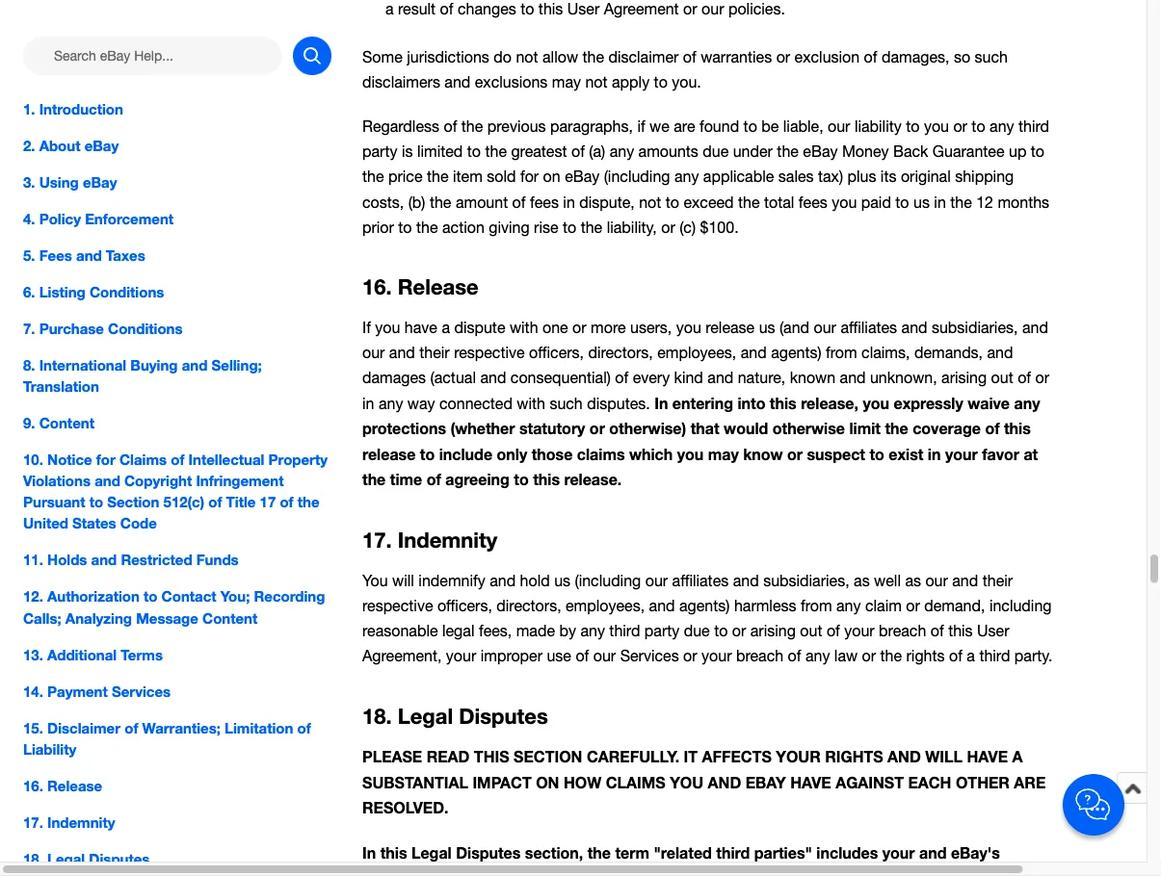 Task type: locate. For each thing, give the bounding box(es) containing it.
our
[[828, 118, 850, 135], [814, 319, 836, 337], [362, 344, 385, 362], [645, 572, 668, 590], [925, 572, 948, 590], [593, 647, 616, 665]]

and inside 11. holds and restricted funds link
[[91, 552, 117, 569]]

of up law
[[827, 622, 840, 640]]

(including inside the 'regardless of the previous paragraphs, if we are found to be liable, our liability to you or to any third party is limited to the greatest of (a) any amounts due under the ebay money back guarantee up to the price the item sold for on ebay (including any applicable sales tax) plus its original shipping costs, (b) the amount of fees in dispute, not to exceed the total fees you paid to us in the 12 months prior to the action giving rise to the liability, or (c) $100.'
[[604, 168, 670, 186]]

0 vertical spatial indemnity
[[398, 527, 497, 553]]

17. indemnity
[[362, 527, 497, 553], [23, 814, 115, 832]]

users,
[[630, 319, 672, 337]]

of up copyright
[[171, 451, 184, 469]]

the up sales
[[777, 143, 799, 161]]

512(c)
[[163, 494, 204, 511]]

2 as from the left
[[905, 572, 921, 590]]

services inside you will indemnify and hold us (including our affiliates and subsidiaries, as well as our and their respective officers, directors, employees, and agents) harmless from any claim or demand, including reasonable legal fees, made by any third party due to or arising out of your breach of this user agreement, your improper use of our services or your breach of any law or the rights of a third party.
[[620, 647, 679, 665]]

1 horizontal spatial 18.
[[362, 703, 392, 729]]

16. up the if
[[362, 274, 392, 300]]

not left apply
[[585, 73, 608, 91]]

in down 'every'
[[654, 394, 668, 412]]

not right the do
[[516, 48, 538, 66]]

fees,
[[479, 622, 512, 640]]

subsidiaries, inside you will indemnify and hold us (including our affiliates and subsidiaries, as well as our and their respective officers, directors, employees, and agents) harmless from any claim or demand, including reasonable legal fees, made by any third party due to or arising out of your breach of this user agreement, your improper use of our services or your breach of any law or the rights of a third party.
[[763, 572, 850, 590]]

services right use
[[620, 647, 679, 665]]

to inside some jurisdictions do not allow the disclaimer of warranties or exclusion of damages, so such disclaimers and exclusions may not apply to you.
[[654, 73, 668, 91]]

as left well
[[854, 572, 870, 590]]

0 horizontal spatial not
[[516, 48, 538, 66]]

legal
[[442, 622, 475, 640]]

0 vertical spatial not
[[516, 48, 538, 66]]

arising down demands,
[[941, 369, 987, 387]]

0 horizontal spatial subsidiaries,
[[513, 870, 606, 877]]

0 vertical spatial (including
[[604, 168, 670, 186]]

1 vertical spatial 16.
[[23, 778, 43, 795]]

1 vertical spatial not
[[585, 73, 608, 91]]

1 fees from the left
[[530, 193, 559, 211]]

conditions
[[89, 284, 164, 301], [108, 320, 183, 338]]

0 horizontal spatial their
[[419, 344, 450, 362]]

1 vertical spatial conditions
[[108, 320, 183, 338]]

conditions for 7. purchase conditions
[[108, 320, 183, 338]]

hold
[[520, 572, 550, 590]]

subsidiaries, up demands,
[[932, 319, 1018, 337]]

listing
[[39, 284, 85, 301]]

2. about ebay link
[[23, 135, 331, 156]]

in right exist
[[928, 445, 941, 464]]

0 horizontal spatial such
[[550, 395, 583, 412]]

agreeing
[[445, 471, 510, 489]]

in
[[563, 193, 575, 211], [934, 193, 946, 211], [362, 395, 374, 412], [928, 445, 941, 464]]

subsidiaries, inside if you have a dispute with one or more users, you release us (and our affiliates and subsidiaries, and our and their respective officers, directors, employees, and agents) from claims, demands, and damages (actual and consequential) of every kind and nature, known and unknown, arising out of or in any way connected with such disputes.
[[932, 319, 1018, 337]]

0 vertical spatial their
[[419, 344, 450, 362]]

allow
[[543, 48, 578, 66]]

our inside the 'regardless of the previous paragraphs, if we are found to be liable, our liability to you or to any third party is limited to the greatest of (a) any amounts due under the ebay money back guarantee up to the price the item sold for on ebay (including any applicable sales tax) plus its original shipping costs, (b) the amount of fees in dispute, not to exceed the total fees you paid to us in the 12 months prior to the action giving rise to the liability, or (c) $100.'
[[828, 118, 850, 135]]

legal inside in this legal disputes section, the term "related third parties" includes your and ebay's respective affiliates, subsidiaries, parent companies, predecessors, successors, assigns, a
[[411, 844, 452, 862]]

1 horizontal spatial 16. release
[[362, 274, 479, 300]]

2 horizontal spatial not
[[639, 193, 661, 211]]

1 horizontal spatial arising
[[941, 369, 987, 387]]

will
[[925, 748, 963, 766]]

against
[[836, 774, 904, 792]]

for right notice
[[96, 451, 115, 469]]

6. listing conditions link
[[23, 282, 331, 303]]

with up statutory on the top of page
[[517, 395, 545, 412]]

1 vertical spatial employees,
[[566, 597, 645, 615]]

1 horizontal spatial breach
[[879, 622, 926, 640]]

in inside in this legal disputes section, the term "related third parties" includes your and ebay's respective affiliates, subsidiaries, parent companies, predecessors, successors, assigns, a
[[362, 844, 376, 862]]

subsidiaries, up harmless
[[763, 572, 850, 590]]

subsidiaries, inside in this legal disputes section, the term "related third parties" includes your and ebay's respective affiliates, subsidiaries, parent companies, predecessors, successors, assigns, a
[[513, 870, 606, 877]]

this inside in this legal disputes section, the term "related third parties" includes your and ebay's respective affiliates, subsidiaries, parent companies, predecessors, successors, assigns, a
[[380, 844, 407, 862]]

1 vertical spatial release
[[47, 778, 102, 795]]

0 horizontal spatial affiliates
[[672, 572, 729, 590]]

content inside 12. authorization to contact you; recording calls; analyzing message content
[[202, 610, 258, 627]]

3.
[[23, 174, 35, 191]]

us inside you will indemnify and hold us (including our affiliates and subsidiaries, as well as our and their respective officers, directors, employees, and agents) harmless from any claim or demand, including reasonable legal fees, made by any third party due to or arising out of your breach of this user agreement, your improper use of our services or your breach of any law or the rights of a third party.
[[554, 572, 571, 590]]

to
[[654, 73, 668, 91], [744, 118, 757, 135], [906, 118, 920, 135], [972, 118, 985, 135], [467, 143, 481, 161], [1031, 143, 1045, 161], [666, 193, 679, 211], [895, 193, 909, 211], [398, 218, 412, 236], [563, 218, 576, 236], [420, 445, 435, 464], [870, 445, 884, 464], [514, 471, 529, 489], [89, 494, 103, 511], [144, 588, 158, 606], [714, 622, 728, 640]]

0 horizontal spatial 18. legal disputes
[[23, 851, 150, 868]]

0 vertical spatial party
[[362, 143, 397, 161]]

1 horizontal spatial us
[[759, 319, 775, 337]]

7. purchase conditions link
[[23, 318, 331, 340]]

1 horizontal spatial release
[[706, 319, 755, 337]]

regardless of the previous paragraphs, if we are found to be liable, our liability to you or to any third party is limited to the greatest of (a) any amounts due under the ebay money back guarantee up to the price the item sold for on ebay (including any applicable sales tax) plus its original shipping costs, (b) the amount of fees in dispute, not to exceed the total fees you paid to us in the 12 months prior to the action giving rise to the liability, or (c) $100.
[[362, 118, 1049, 236]]

13.
[[23, 646, 43, 664]]

0 horizontal spatial and
[[708, 774, 741, 792]]

0 horizontal spatial release
[[362, 445, 416, 464]]

claims
[[119, 451, 167, 469]]

release inside in entering into this release, you expressly waive any protections (whether statutory or otherwise) that would otherwise limit the coverage of this release to include only those claims which you may know or suspect to exist in your favor at the time of agreeing to this release.
[[362, 445, 416, 464]]

other
[[956, 774, 1010, 792]]

respective up the reasonable
[[362, 597, 433, 615]]

party inside you will indemnify and hold us (including our affiliates and subsidiaries, as well as our and their respective officers, directors, employees, and agents) harmless from any claim or demand, including reasonable legal fees, made by any third party due to or arising out of your breach of this user agreement, your improper use of our services or your breach of any law or the rights of a third party.
[[644, 622, 680, 640]]

the down dispute, at the top
[[581, 218, 602, 236]]

17. indemnity down liability
[[23, 814, 115, 832]]

this right into
[[770, 394, 797, 412]]

0 vertical spatial release
[[398, 274, 479, 300]]

14. payment services
[[23, 683, 171, 700]]

release down protections
[[362, 445, 416, 464]]

code
[[120, 515, 157, 532]]

selling;
[[212, 357, 262, 374]]

out inside you will indemnify and hold us (including our affiliates and subsidiaries, as well as our and their respective officers, directors, employees, and agents) harmless from any claim or demand, including reasonable legal fees, made by any third party due to or arising out of your breach of this user agreement, your improper use of our services or your breach of any law or the rights of a third party.
[[800, 622, 822, 640]]

affiliates inside if you have a dispute with one or more users, you release us (and our affiliates and subsidiaries, and our and their respective officers, directors, employees, and agents) from claims, demands, and damages (actual and consequential) of every kind and nature, known and unknown, arising out of or in any way connected with such disputes.
[[841, 319, 897, 337]]

favor
[[982, 445, 1019, 464]]

some jurisdictions do not allow the disclaimer of warranties or exclusion of damages, so such disclaimers and exclusions may not apply to you.
[[362, 48, 1008, 91]]

$100.
[[700, 218, 739, 236]]

1 vertical spatial services
[[112, 683, 171, 700]]

1 horizontal spatial content
[[202, 610, 258, 627]]

respective inside if you have a dispute with one or more users, you release us (and our affiliates and subsidiaries, and our and their respective officers, directors, employees, and agents) from claims, demands, and damages (actual and consequential) of every kind and nature, known and unknown, arising out of or in any way connected with such disputes.
[[454, 344, 525, 362]]

0 vertical spatial officers,
[[529, 344, 584, 362]]

0 horizontal spatial indemnity
[[47, 814, 115, 832]]

1.
[[23, 100, 35, 118]]

1 horizontal spatial a
[[967, 647, 975, 665]]

from
[[826, 344, 857, 362], [801, 597, 832, 615]]

arising inside you will indemnify and hold us (including our affiliates and subsidiaries, as well as our and their respective officers, directors, employees, and agents) harmless from any claim or demand, including reasonable legal fees, made by any third party due to or arising out of your breach of this user agreement, your improper use of our services or your breach of any law or the rights of a third party.
[[750, 622, 796, 640]]

your
[[776, 748, 821, 766]]

and
[[445, 73, 471, 91], [76, 247, 102, 264], [901, 319, 927, 337], [1022, 319, 1048, 337], [389, 344, 415, 362], [741, 344, 767, 362], [987, 344, 1013, 362], [182, 357, 208, 374], [480, 369, 506, 387], [708, 369, 734, 387], [840, 369, 866, 387], [95, 473, 120, 490], [91, 552, 117, 569], [490, 572, 516, 590], [733, 572, 759, 590], [952, 572, 978, 590], [649, 597, 675, 615], [919, 844, 947, 862]]

employees, up by
[[566, 597, 645, 615]]

your inside in entering into this release, you expressly waive any protections (whether statutory or otherwise) that would otherwise limit the coverage of this release to include only those claims which you may know or suspect to exist in your favor at the time of agreeing to this release.
[[945, 445, 978, 464]]

party left is
[[362, 143, 397, 161]]

1 horizontal spatial may
[[708, 445, 739, 464]]

0 horizontal spatial 17.
[[23, 814, 43, 832]]

directors, down more
[[588, 344, 653, 362]]

the inside some jurisdictions do not allow the disclaimer of warranties or exclusion of damages, so such disclaimers and exclusions may not apply to you.
[[582, 48, 604, 66]]

0 horizontal spatial directors,
[[497, 597, 561, 615]]

0 vertical spatial in
[[654, 394, 668, 412]]

of left title
[[208, 494, 222, 511]]

of left law
[[788, 647, 801, 665]]

breach down claim
[[879, 622, 926, 640]]

up
[[1009, 143, 1027, 161]]

third up up
[[1018, 118, 1049, 135]]

arising inside if you have a dispute with one or more users, you release us (and our affiliates and subsidiaries, and our and their respective officers, directors, employees, and agents) from claims, demands, and damages (actual and consequential) of every kind and nature, known and unknown, arising out of or in any way connected with such disputes.
[[941, 369, 987, 387]]

successors,
[[860, 870, 949, 877]]

0 horizontal spatial arising
[[750, 622, 796, 640]]

directors, down hold
[[497, 597, 561, 615]]

0 vertical spatial us
[[913, 193, 930, 211]]

parties"
[[754, 844, 812, 862]]

any down damages
[[379, 395, 403, 412]]

out
[[991, 369, 1013, 387], [800, 622, 822, 640]]

1 horizontal spatial such
[[975, 48, 1008, 66]]

1 vertical spatial indemnity
[[47, 814, 115, 832]]

0 vertical spatial conditions
[[89, 284, 164, 301]]

1 horizontal spatial in
[[654, 394, 668, 412]]

we
[[650, 118, 670, 135]]

services inside 'link'
[[112, 683, 171, 700]]

may inside some jurisdictions do not allow the disclaimer of warranties or exclusion of damages, so such disclaimers and exclusions may not apply to you.
[[552, 73, 581, 91]]

1 vertical spatial officers,
[[437, 597, 492, 615]]

0 horizontal spatial content
[[39, 415, 94, 432]]

third inside in this legal disputes section, the term "related third parties" includes your and ebay's respective affiliates, subsidiaries, parent companies, predecessors, successors, assigns, a
[[716, 844, 750, 862]]

officers, down one
[[529, 344, 584, 362]]

may
[[552, 73, 581, 91], [708, 445, 739, 464]]

0 horizontal spatial officers,
[[437, 597, 492, 615]]

the right 17
[[298, 494, 319, 511]]

such down consequential)
[[550, 395, 583, 412]]

may down allow
[[552, 73, 581, 91]]

in down the 'original'
[[934, 193, 946, 211]]

0 horizontal spatial out
[[800, 622, 822, 640]]

directors, inside if you have a dispute with one or more users, you release us (and our affiliates and subsidiaries, and our and their respective officers, directors, employees, and agents) from claims, demands, and damages (actual and consequential) of every kind and nature, known and unknown, arising out of or in any way connected with such disputes.
[[588, 344, 653, 362]]

their down have in the top left of the page
[[419, 344, 450, 362]]

liability
[[855, 118, 902, 135]]

fees up rise
[[530, 193, 559, 211]]

exist
[[889, 445, 924, 464]]

the right allow
[[582, 48, 604, 66]]

made
[[516, 622, 555, 640]]

1 vertical spatial 18. legal disputes
[[23, 851, 150, 868]]

of down waive
[[985, 420, 1000, 438]]

2 horizontal spatial us
[[913, 193, 930, 211]]

indemnity up indemnify
[[398, 527, 497, 553]]

16.
[[362, 274, 392, 300], [23, 778, 43, 795]]

such inside some jurisdictions do not allow the disclaimer of warranties or exclusion of damages, so such disclaimers and exclusions may not apply to you.
[[975, 48, 1008, 66]]

content
[[39, 415, 94, 432], [202, 610, 258, 627]]

exclusions
[[475, 73, 548, 91]]

of right 17
[[280, 494, 293, 511]]

this inside you will indemnify and hold us (including our affiliates and subsidiaries, as well as our and their respective officers, directors, employees, and agents) harmless from any claim or demand, including reasonable legal fees, made by any third party due to or arising out of your breach of this user agreement, your improper use of our services or your breach of any law or the rights of a third party.
[[948, 622, 973, 640]]

agreement,
[[362, 647, 442, 665]]

1 vertical spatial such
[[550, 395, 583, 412]]

1 horizontal spatial have
[[967, 748, 1008, 766]]

1 horizontal spatial and
[[888, 748, 921, 766]]

be
[[761, 118, 779, 135]]

in for this
[[362, 844, 376, 862]]

entering
[[672, 394, 733, 412]]

may down that on the top of page
[[708, 445, 739, 464]]

0 vertical spatial from
[[826, 344, 857, 362]]

of right time
[[427, 471, 441, 489]]

0 vertical spatial subsidiaries,
[[932, 319, 1018, 337]]

1 horizontal spatial 16.
[[362, 274, 392, 300]]

are
[[1014, 774, 1046, 792]]

agents) down (and
[[771, 344, 822, 362]]

0 vertical spatial arising
[[941, 369, 987, 387]]

16. release down liability
[[23, 778, 102, 795]]

0 vertical spatial may
[[552, 73, 581, 91]]

1 horizontal spatial directors,
[[588, 344, 653, 362]]

law
[[834, 647, 858, 665]]

and up each
[[888, 748, 921, 766]]

0 vertical spatial 17.
[[362, 527, 392, 553]]

12. authorization to contact you; recording calls; analyzing message content
[[23, 588, 325, 627]]

arising down harmless
[[750, 622, 796, 640]]

party inside the 'regardless of the previous paragraphs, if we are found to be liable, our liability to you or to any third party is limited to the greatest of (a) any amounts due under the ebay money back guarantee up to the price the item sold for on ebay (including any applicable sales tax) plus its original shipping costs, (b) the amount of fees in dispute, not to exceed the total fees you paid to us in the 12 months prior to the action giving rise to the liability, or (c) $100.'
[[362, 143, 397, 161]]

1 vertical spatial agents)
[[679, 597, 730, 615]]

ebay inside 3. using ebay link
[[83, 174, 117, 191]]

to inside 10. notice for claims of intellectual property violations and copyright infringement pursuant to section 512(c) of title 17 of the united states code
[[89, 494, 103, 511]]

1 vertical spatial their
[[983, 572, 1013, 590]]

original
[[901, 168, 951, 186]]

third inside the 'regardless of the previous paragraphs, if we are found to be liable, our liability to you or to any third party is limited to the greatest of (a) any amounts due under the ebay money back guarantee up to the price the item sold for on ebay (including any applicable sales tax) plus its original shipping costs, (b) the amount of fees in dispute, not to exceed the total fees you paid to us in the 12 months prior to the action giving rise to the liability, or (c) $100.'
[[1018, 118, 1049, 135]]

respective inside you will indemnify and hold us (including our affiliates and subsidiaries, as well as our and their respective officers, directors, employees, and agents) harmless from any claim or demand, including reasonable legal fees, made by any third party due to or arising out of your breach of this user agreement, your improper use of our services or your breach of any law or the rights of a third party.
[[362, 597, 433, 615]]

(whether
[[451, 420, 515, 438]]

indemnity inside 17. indemnity link
[[47, 814, 115, 832]]

10.
[[23, 451, 43, 469]]

0 vertical spatial respective
[[454, 344, 525, 362]]

agents) inside if you have a dispute with one or more users, you release us (and our affiliates and subsidiaries, and our and their respective officers, directors, employees, and agents) from claims, demands, and damages (actual and consequential) of every kind and nature, known and unknown, arising out of or in any way connected with such disputes.
[[771, 344, 822, 362]]

have up other
[[967, 748, 1008, 766]]

in inside in entering into this release, you expressly waive any protections (whether statutory or otherwise) that would otherwise limit the coverage of this release to include only those claims which you may know or suspect to exist in your favor at the time of agreeing to this release.
[[928, 445, 941, 464]]

employees, up 'kind'
[[657, 344, 736, 362]]

0 vertical spatial due
[[703, 143, 729, 161]]

0 horizontal spatial agents)
[[679, 597, 730, 615]]

out inside if you have a dispute with one or more users, you release us (and our affiliates and subsidiaries, and our and their respective officers, directors, employees, and agents) from claims, demands, and damages (actual and consequential) of every kind and nature, known and unknown, arising out of or in any way connected with such disputes.
[[991, 369, 1013, 387]]

17
[[260, 494, 276, 511]]

0 horizontal spatial breach
[[736, 647, 784, 665]]

16. down liability
[[23, 778, 43, 795]]

parent
[[610, 870, 658, 877]]

purchase
[[39, 320, 104, 338]]

with left one
[[510, 319, 538, 337]]

in inside if you have a dispute with one or more users, you release us (and our affiliates and subsidiaries, and our and their respective officers, directors, employees, and agents) from claims, demands, and damages (actual and consequential) of every kind and nature, known and unknown, arising out of or in any way connected with such disputes.
[[362, 395, 374, 412]]

0 horizontal spatial party
[[362, 143, 397, 161]]

0 vertical spatial out
[[991, 369, 1013, 387]]

officers, up legal on the bottom of page
[[437, 597, 492, 615]]

(including up dispute, at the top
[[604, 168, 670, 186]]

directors, inside you will indemnify and hold us (including our affiliates and subsidiaries, as well as our and their respective officers, directors, employees, and agents) harmless from any claim or demand, including reasonable legal fees, made by any third party due to or arising out of your breach of this user agreement, your improper use of our services or your breach of any law or the rights of a third party.
[[497, 597, 561, 615]]

this up at
[[1004, 420, 1031, 438]]

a right rights
[[967, 647, 975, 665]]

2 vertical spatial not
[[639, 193, 661, 211]]

1 horizontal spatial for
[[520, 168, 539, 186]]

Search eBay Help... text field
[[23, 37, 281, 75]]

to inside you will indemnify and hold us (including our affiliates and subsidiaries, as well as our and their respective officers, directors, employees, and agents) harmless from any claim or demand, including reasonable legal fees, made by any third party due to or arising out of your breach of this user agreement, your improper use of our services or your breach of any law or the rights of a third party.
[[714, 622, 728, 640]]

limitation
[[225, 720, 293, 737]]

conditions down taxes
[[89, 284, 164, 301]]

of
[[683, 48, 696, 66], [864, 48, 877, 66], [444, 118, 457, 135], [571, 143, 585, 161], [512, 193, 526, 211], [615, 369, 628, 387], [1018, 369, 1031, 387], [985, 420, 1000, 438], [171, 451, 184, 469], [427, 471, 441, 489], [208, 494, 222, 511], [280, 494, 293, 511], [827, 622, 840, 640], [931, 622, 944, 640], [576, 647, 589, 665], [788, 647, 801, 665], [949, 647, 963, 665], [125, 720, 138, 737], [297, 720, 311, 737]]

a right have in the top left of the page
[[442, 319, 450, 337]]

of up rights
[[931, 622, 944, 640]]

with
[[510, 319, 538, 337], [517, 395, 545, 412]]

0 horizontal spatial employees,
[[566, 597, 645, 615]]

any inside in entering into this release, you expressly waive any protections (whether statutory or otherwise) that would otherwise limit the coverage of this release to include only those claims which you may know or suspect to exist in your favor at the time of agreeing to this release.
[[1014, 394, 1040, 412]]

a inside if you have a dispute with one or more users, you release us (and our affiliates and subsidiaries, and our and their respective officers, directors, employees, and agents) from claims, demands, and damages (actual and consequential) of every kind and nature, known and unknown, arising out of or in any way connected with such disputes.
[[442, 319, 450, 337]]

of up limited
[[444, 118, 457, 135]]

1 horizontal spatial officers,
[[529, 344, 584, 362]]

services down terms at the bottom
[[112, 683, 171, 700]]

have
[[967, 748, 1008, 766], [790, 774, 831, 792]]

release inside if you have a dispute with one or more users, you release us (and our affiliates and subsidiaries, and our and their respective officers, directors, employees, and agents) from claims, demands, and damages (actual and consequential) of every kind and nature, known and unknown, arising out of or in any way connected with such disputes.
[[706, 319, 755, 337]]

and inside 10. notice for claims of intellectual property violations and copyright infringement pursuant to section 512(c) of title 17 of the united states code
[[95, 473, 120, 490]]

agents) inside you will indemnify and hold us (including our affiliates and subsidiaries, as well as our and their respective officers, directors, employees, and agents) harmless from any claim or demand, including reasonable legal fees, made by any third party due to or arising out of your breach of this user agreement, your improper use of our services or your breach of any law or the rights of a third party.
[[679, 597, 730, 615]]

affiliates,
[[443, 870, 509, 877]]

affiliates
[[841, 319, 897, 337], [672, 572, 729, 590]]

party right by
[[644, 622, 680, 640]]

0 vertical spatial affiliates
[[841, 319, 897, 337]]

any
[[990, 118, 1014, 135], [610, 143, 634, 161], [674, 168, 699, 186], [1014, 394, 1040, 412], [379, 395, 403, 412], [836, 597, 861, 615], [580, 622, 605, 640], [806, 647, 830, 665]]

their inside you will indemnify and hold us (including our affiliates and subsidiaries, as well as our and their respective officers, directors, employees, and agents) harmless from any claim or demand, including reasonable legal fees, made by any third party due to or arising out of your breach of this user agreement, your improper use of our services or your breach of any law or the rights of a third party.
[[983, 572, 1013, 590]]

0 vertical spatial 17. indemnity
[[362, 527, 497, 553]]

for left on
[[520, 168, 539, 186]]

ebay up tax)
[[803, 143, 838, 161]]

disputes up this
[[459, 703, 548, 729]]

third up companies, on the bottom right
[[716, 844, 750, 862]]

subsidiaries, down the section, at the bottom of the page
[[513, 870, 606, 877]]

carefully.
[[587, 748, 679, 766]]

1 horizontal spatial their
[[983, 572, 1013, 590]]

1 vertical spatial party
[[644, 622, 680, 640]]

2 fees from the left
[[799, 193, 828, 211]]

1 vertical spatial release
[[362, 445, 416, 464]]

1 vertical spatial out
[[800, 622, 822, 640]]

1 horizontal spatial out
[[991, 369, 1013, 387]]

liability
[[23, 741, 76, 758]]

companies,
[[662, 870, 747, 877]]

notice
[[47, 451, 92, 469]]

us inside the 'regardless of the previous paragraphs, if we are found to be liable, our liability to you or to any third party is limited to the greatest of (a) any amounts due under the ebay money back guarantee up to the price the item sold for on ebay (including any applicable sales tax) plus its original shipping costs, (b) the amount of fees in dispute, not to exceed the total fees you paid to us in the 12 months prior to the action giving rise to the liability, or (c) $100.'
[[913, 193, 930, 211]]

fees
[[530, 193, 559, 211], [799, 193, 828, 211]]

0 vertical spatial have
[[967, 748, 1008, 766]]

1. introduction
[[23, 100, 123, 118]]

conditions up buying
[[108, 320, 183, 338]]

1 horizontal spatial fees
[[799, 193, 828, 211]]

include
[[439, 445, 492, 464]]

15.
[[23, 720, 43, 737]]

this down resolved.
[[380, 844, 407, 862]]

respective
[[454, 344, 525, 362], [362, 597, 433, 615], [362, 870, 439, 877]]

suspect
[[807, 445, 865, 464]]

from inside you will indemnify and hold us (including our affiliates and subsidiaries, as well as our and their respective officers, directors, employees, and agents) harmless from any claim or demand, including reasonable legal fees, made by any third party due to or arising out of your breach of this user agreement, your improper use of our services or your breach of any law or the rights of a third party.
[[801, 597, 832, 615]]

holds
[[47, 552, 87, 569]]

1 vertical spatial us
[[759, 319, 775, 337]]

17. down liability
[[23, 814, 43, 832]]

affiliates inside you will indemnify and hold us (including our affiliates and subsidiaries, as well as our and their respective officers, directors, employees, and agents) harmless from any claim or demand, including reasonable legal fees, made by any third party due to or arising out of your breach of this user agreement, your improper use of our services or your breach of any law or the rights of a third party.
[[672, 572, 729, 590]]

1 vertical spatial have
[[790, 774, 831, 792]]

2 horizontal spatial subsidiaries,
[[932, 319, 1018, 337]]

0 vertical spatial services
[[620, 647, 679, 665]]

17. indemnity up indemnify
[[362, 527, 497, 553]]

(c)
[[680, 218, 696, 236]]

0 horizontal spatial release
[[47, 778, 102, 795]]

subsidiaries,
[[932, 319, 1018, 337], [763, 572, 850, 590], [513, 870, 606, 877]]

not up liability, in the top of the page
[[639, 193, 661, 211]]

impact
[[473, 774, 532, 792]]

know
[[743, 445, 783, 464]]

2 vertical spatial respective
[[362, 870, 439, 877]]

breach down harmless
[[736, 647, 784, 665]]

16. release up have in the top left of the page
[[362, 274, 479, 300]]

1 horizontal spatial employees,
[[657, 344, 736, 362]]

release up have in the top left of the page
[[398, 274, 479, 300]]

1 as from the left
[[854, 572, 870, 590]]

of up giving
[[512, 193, 526, 211]]

10. notice for claims of intellectual property violations and copyright infringement pursuant to section 512(c) of title 17 of the united states code
[[23, 451, 328, 532]]

as
[[854, 572, 870, 590], [905, 572, 921, 590]]

exclusion
[[795, 48, 860, 66]]

ebay right about
[[84, 137, 119, 154]]

costs,
[[362, 193, 404, 211]]

exceed
[[684, 193, 734, 211]]

the left term
[[588, 844, 611, 862]]

fees
[[39, 247, 72, 264]]

from right harmless
[[801, 597, 832, 615]]

your
[[945, 445, 978, 464], [844, 622, 875, 640], [446, 647, 476, 665], [702, 647, 732, 665], [882, 844, 915, 862]]

of right rights
[[949, 647, 963, 665]]

a inside you will indemnify and hold us (including our affiliates and subsidiaries, as well as our and their respective officers, directors, employees, and agents) harmless from any claim or demand, including reasonable legal fees, made by any third party due to or arising out of your breach of this user agreement, your improper use of our services or your breach of any law or the rights of a third party.
[[967, 647, 975, 665]]

0 vertical spatial and
[[888, 748, 921, 766]]

if you have a dispute with one or more users, you release us (and our affiliates and subsidiaries, and our and their respective officers, directors, employees, and agents) from claims, demands, and damages (actual and consequential) of every kind and nature, known and unknown, arising out of or in any way connected with such disputes.
[[362, 319, 1049, 412]]

not inside the 'regardless of the previous paragraphs, if we are found to be liable, our liability to you or to any third party is limited to the greatest of (a) any amounts due under the ebay money back guarantee up to the price the item sold for on ebay (including any applicable sales tax) plus its original shipping costs, (b) the amount of fees in dispute, not to exceed the total fees you paid to us in the 12 months prior to the action giving rise to the liability, or (c) $100.'
[[639, 193, 661, 211]]

due inside the 'regardless of the previous paragraphs, if we are found to be liable, our liability to you or to any third party is limited to the greatest of (a) any amounts due under the ebay money back guarantee up to the price the item sold for on ebay (including any applicable sales tax) plus its original shipping costs, (b) the amount of fees in dispute, not to exceed the total fees you paid to us in the 12 months prior to the action giving rise to the liability, or (c) $100.'
[[703, 143, 729, 161]]

0 horizontal spatial fees
[[530, 193, 559, 211]]

known
[[790, 369, 836, 387]]

1 horizontal spatial agents)
[[771, 344, 822, 362]]

us down the 'original'
[[913, 193, 930, 211]]

us left (and
[[759, 319, 775, 337]]

1 horizontal spatial affiliates
[[841, 319, 897, 337]]

in inside in entering into this release, you expressly waive any protections (whether statutory or otherwise) that would otherwise limit the coverage of this release to include only those claims which you may know or suspect to exist in your favor at the time of agreeing to this release.
[[654, 394, 668, 412]]

term
[[615, 844, 649, 862]]



Task type: describe. For each thing, give the bounding box(es) containing it.
prior
[[362, 218, 394, 236]]

conditions for 6. listing conditions
[[89, 284, 164, 301]]

under
[[733, 143, 773, 161]]

(and
[[780, 319, 810, 337]]

the inside in this legal disputes section, the term "related third parties" includes your and ebay's respective affiliates, subsidiaries, parent companies, predecessors, successors, assigns, a
[[588, 844, 611, 862]]

infringement
[[196, 473, 284, 490]]

demands,
[[914, 344, 983, 362]]

you up 'back'
[[924, 118, 949, 135]]

ebay down the (a)
[[565, 168, 600, 186]]

of right "limitation" at the bottom of page
[[297, 720, 311, 737]]

0 vertical spatial content
[[39, 415, 94, 432]]

calls;
[[23, 610, 61, 627]]

plus
[[847, 168, 876, 186]]

5. fees and taxes
[[23, 247, 145, 264]]

at
[[1024, 445, 1038, 464]]

the up sold
[[485, 143, 507, 161]]

are
[[674, 118, 695, 135]]

indemnify
[[419, 572, 485, 590]]

disputes inside in this legal disputes section, the term "related third parties" includes your and ebay's respective affiliates, subsidiaries, parent companies, predecessors, successors, assigns, a
[[456, 844, 521, 862]]

the down (b)
[[416, 218, 438, 236]]

1 vertical spatial with
[[517, 395, 545, 412]]

and inside in this legal disputes section, the term "related third parties" includes your and ebay's respective affiliates, subsidiaries, parent companies, predecessors, successors, assigns, a
[[919, 844, 947, 862]]

any right by
[[580, 622, 605, 640]]

1 vertical spatial breach
[[736, 647, 784, 665]]

4.
[[23, 210, 35, 228]]

their inside if you have a dispute with one or more users, you release us (and our affiliates and subsidiaries, and our and their respective officers, directors, employees, and agents) from claims, demands, and damages (actual and consequential) of every kind and nature, known and unknown, arising out of or in any way connected with such disputes.
[[419, 344, 450, 362]]

any up up
[[990, 118, 1014, 135]]

so
[[954, 48, 970, 66]]

13. additional terms
[[23, 646, 163, 664]]

16. release link
[[23, 776, 331, 797]]

of up you.
[[683, 48, 696, 66]]

0 vertical spatial 16. release
[[362, 274, 479, 300]]

ebay inside the 2. about ebay link
[[84, 137, 119, 154]]

the inside 10. notice for claims of intellectual property violations and copyright infringement pursuant to section 512(c) of title 17 of the united states code
[[298, 494, 319, 511]]

into
[[738, 394, 765, 412]]

7. purchase conditions
[[23, 320, 183, 338]]

you up limit
[[863, 394, 889, 412]]

1 horizontal spatial indemnity
[[398, 527, 497, 553]]

claim
[[865, 597, 902, 615]]

0 horizontal spatial 16.
[[23, 778, 43, 795]]

in for entering
[[654, 394, 668, 412]]

any inside if you have a dispute with one or more users, you release us (and our affiliates and subsidiaries, and our and their respective officers, directors, employees, and agents) from claims, demands, and damages (actual and consequential) of every kind and nature, known and unknown, arising out of or in any way connected with such disputes.
[[379, 395, 403, 412]]

employees, inside you will indemnify and hold us (including our affiliates and subsidiaries, as well as our and their respective officers, directors, employees, and agents) harmless from any claim or demand, including reasonable legal fees, made by any third party due to or arising out of your breach of this user agreement, your improper use of our services or your breach of any law or the rights of a third party.
[[566, 597, 645, 615]]

previous
[[487, 118, 546, 135]]

1 horizontal spatial 17.
[[362, 527, 392, 553]]

1 horizontal spatial 18. legal disputes
[[362, 703, 548, 729]]

or inside some jurisdictions do not allow the disclaimer of warranties or exclusion of damages, so such disclaimers and exclusions may not apply to you.
[[776, 48, 790, 66]]

1 vertical spatial 17. indemnity
[[23, 814, 115, 832]]

and inside some jurisdictions do not allow the disclaimer of warranties or exclusion of damages, so such disclaimers and exclusions may not apply to you.
[[445, 73, 471, 91]]

only
[[497, 445, 527, 464]]

release.
[[564, 471, 622, 489]]

how
[[564, 774, 602, 792]]

3. using ebay link
[[23, 172, 331, 193]]

using
[[39, 174, 79, 191]]

1 horizontal spatial 17. indemnity
[[362, 527, 497, 553]]

one
[[542, 319, 568, 337]]

any left law
[[806, 647, 830, 665]]

to inside 12. authorization to contact you; recording calls; analyzing message content
[[144, 588, 158, 606]]

the up exist
[[885, 420, 908, 438]]

would
[[724, 420, 768, 438]]

rights
[[906, 647, 945, 665]]

the up limited
[[461, 118, 483, 135]]

and inside 8. international buying and selling; translation
[[182, 357, 208, 374]]

greatest
[[511, 143, 567, 161]]

analyzing
[[65, 610, 132, 627]]

1 horizontal spatial release
[[398, 274, 479, 300]]

0 vertical spatial with
[[510, 319, 538, 337]]

of up at
[[1018, 369, 1031, 387]]

dispute
[[454, 319, 505, 337]]

1 vertical spatial 17.
[[23, 814, 43, 832]]

from inside if you have a dispute with one or more users, you release us (and our affiliates and subsidiaries, and our and their respective officers, directors, employees, and agents) from claims, demands, and damages (actual and consequential) of every kind and nature, known and unknown, arising out of or in any way connected with such disputes.
[[826, 344, 857, 362]]

of right disclaimer
[[125, 720, 138, 737]]

such inside if you have a dispute with one or more users, you release us (and our affiliates and subsidiaries, and our and their respective officers, directors, employees, and agents) from claims, demands, and damages (actual and consequential) of every kind and nature, known and unknown, arising out of or in any way connected with such disputes.
[[550, 395, 583, 412]]

title
[[226, 494, 256, 511]]

buying
[[130, 357, 178, 374]]

jurisdictions
[[407, 48, 489, 66]]

way
[[407, 395, 435, 412]]

disputes down 17. indemnity link
[[89, 851, 150, 868]]

policy
[[39, 210, 81, 228]]

14. payment services link
[[23, 681, 331, 702]]

us inside if you have a dispute with one or more users, you release us (and our affiliates and subsidiaries, and our and their respective officers, directors, employees, and agents) from claims, demands, and damages (actual and consequential) of every kind and nature, known and unknown, arising out of or in any way connected with such disputes.
[[759, 319, 775, 337]]

do
[[494, 48, 512, 66]]

(a)
[[589, 143, 605, 161]]

section
[[514, 748, 582, 766]]

united
[[23, 515, 68, 532]]

1 vertical spatial 16. release
[[23, 778, 102, 795]]

of right use
[[576, 647, 589, 665]]

third right by
[[609, 622, 640, 640]]

the up "costs,"
[[362, 168, 384, 186]]

disputes.
[[587, 395, 650, 412]]

of up disputes.
[[615, 369, 628, 387]]

may inside in entering into this release, you expressly waive any protections (whether statutory or otherwise) that would otherwise limit the coverage of this release to include only those claims which you may know or suspect to exist in your favor at the time of agreeing to this release.
[[708, 445, 739, 464]]

you right users,
[[676, 319, 701, 337]]

1. introduction link
[[23, 98, 331, 120]]

please read this section carefully. it affects your rights and will have a substantial impact on how claims you and ebay have against each other are resolved.
[[362, 748, 1046, 817]]

assigns,
[[953, 870, 1014, 877]]

statutory
[[519, 420, 585, 438]]

6.
[[23, 284, 35, 301]]

of right exclusion
[[864, 48, 877, 66]]

you right the if
[[375, 319, 400, 337]]

for inside the 'regardless of the previous paragraphs, if we are found to be liable, our liability to you or to any third party is limited to the greatest of (a) any amounts due under the ebay money back guarantee up to the price the item sold for on ebay (including any applicable sales tax) plus its original shipping costs, (b) the amount of fees in dispute, not to exceed the total fees you paid to us in the 12 months prior to the action giving rise to the liability, or (c) $100.'
[[520, 168, 539, 186]]

third down 'user'
[[979, 647, 1010, 665]]

you down tax)
[[832, 193, 857, 211]]

pursuant
[[23, 494, 85, 511]]

demand,
[[924, 597, 985, 615]]

you down that on the top of page
[[677, 445, 704, 464]]

giving
[[489, 218, 530, 236]]

the left time
[[362, 471, 386, 489]]

will
[[392, 572, 414, 590]]

payment
[[47, 683, 108, 700]]

the inside you will indemnify and hold us (including our affiliates and subsidiaries, as well as our and their respective officers, directors, employees, and agents) harmless from any claim or demand, including reasonable legal fees, made by any third party due to or arising out of your breach of this user agreement, your improper use of our services or your breach of any law or the rights of a third party.
[[880, 647, 902, 665]]

7.
[[23, 320, 35, 338]]

by
[[559, 622, 576, 640]]

this
[[474, 748, 509, 766]]

1 horizontal spatial not
[[585, 73, 608, 91]]

disclaimer
[[608, 48, 679, 66]]

sales
[[778, 168, 814, 186]]

0 horizontal spatial have
[[790, 774, 831, 792]]

the down limited
[[427, 168, 449, 186]]

disclaimers
[[362, 73, 440, 91]]

taxes
[[106, 247, 145, 264]]

coverage
[[913, 420, 981, 438]]

13. additional terms link
[[23, 644, 331, 666]]

employees, inside if you have a dispute with one or more users, you release us (and our affiliates and subsidiaries, and our and their respective officers, directors, employees, and agents) from claims, demands, and damages (actual and consequential) of every kind and nature, known and unknown, arising out of or in any way connected with such disputes.
[[657, 344, 736, 362]]

0 vertical spatial 18.
[[362, 703, 392, 729]]

if
[[637, 118, 645, 135]]

of left the (a)
[[571, 143, 585, 161]]

11.
[[23, 552, 43, 569]]

amount
[[456, 193, 508, 211]]

price
[[388, 168, 423, 186]]

it
[[684, 748, 698, 766]]

any down amounts
[[674, 168, 699, 186]]

0 horizontal spatial 18.
[[23, 851, 43, 868]]

the right (b)
[[430, 193, 451, 211]]

regardless
[[362, 118, 439, 135]]

this down those
[[533, 471, 560, 489]]

12.
[[23, 588, 43, 606]]

including
[[989, 597, 1052, 615]]

(including inside you will indemnify and hold us (including our affiliates and subsidiaries, as well as our and their respective officers, directors, employees, and agents) harmless from any claim or demand, including reasonable legal fees, made by any third party due to or arising out of your breach of this user agreement, your improper use of our services or your breach of any law or the rights of a third party.
[[575, 572, 641, 590]]

and inside 5. fees and taxes link
[[76, 247, 102, 264]]

due inside you will indemnify and hold us (including our affiliates and subsidiaries, as well as our and their respective officers, directors, employees, and agents) harmless from any claim or demand, including reasonable legal fees, made by any third party due to or arising out of your breach of this user agreement, your improper use of our services or your breach of any law or the rights of a third party.
[[684, 622, 710, 640]]

rise
[[534, 218, 558, 236]]

"related
[[654, 844, 712, 862]]

warranties;
[[142, 720, 221, 737]]

waive
[[968, 394, 1010, 412]]

8. international buying and selling; translation link
[[23, 355, 331, 397]]

is
[[402, 143, 413, 161]]

respective inside in this legal disputes section, the term "related third parties" includes your and ebay's respective affiliates, subsidiaries, parent companies, predecessors, successors, assigns, a
[[362, 870, 439, 877]]

warranties
[[701, 48, 772, 66]]

message
[[136, 610, 198, 627]]

intellectual
[[188, 451, 264, 469]]

terms
[[121, 646, 163, 664]]

sold
[[487, 168, 516, 186]]

in left dispute, at the top
[[563, 193, 575, 211]]

party.
[[1015, 647, 1053, 665]]

any right the (a)
[[610, 143, 634, 161]]

the down applicable
[[738, 193, 760, 211]]

officers, inside if you have a dispute with one or more users, you release us (and our affiliates and subsidiaries, and our and their respective officers, directors, employees, and agents) from claims, demands, and damages (actual and consequential) of every kind and nature, known and unknown, arising out of or in any way connected with such disputes.
[[529, 344, 584, 362]]

your inside in this legal disputes section, the term "related third parties" includes your and ebay's respective affiliates, subsidiaries, parent companies, predecessors, successors, assigns, a
[[882, 844, 915, 862]]

which
[[629, 445, 673, 464]]

for inside 10. notice for claims of intellectual property violations and copyright infringement pursuant to section 512(c) of title 17 of the united states code
[[96, 451, 115, 469]]

officers, inside you will indemnify and hold us (including our affiliates and subsidiaries, as well as our and their respective officers, directors, employees, and agents) harmless from any claim or demand, including reasonable legal fees, made by any third party due to or arising out of your breach of this user agreement, your improper use of our services or your breach of any law or the rights of a third party.
[[437, 597, 492, 615]]

any left claim
[[836, 597, 861, 615]]

the left 12
[[950, 193, 972, 211]]

applicable
[[703, 168, 774, 186]]

states
[[72, 515, 116, 532]]

on
[[536, 774, 559, 792]]



Task type: vqa. For each thing, say whether or not it's contained in the screenshot.
top from
yes



